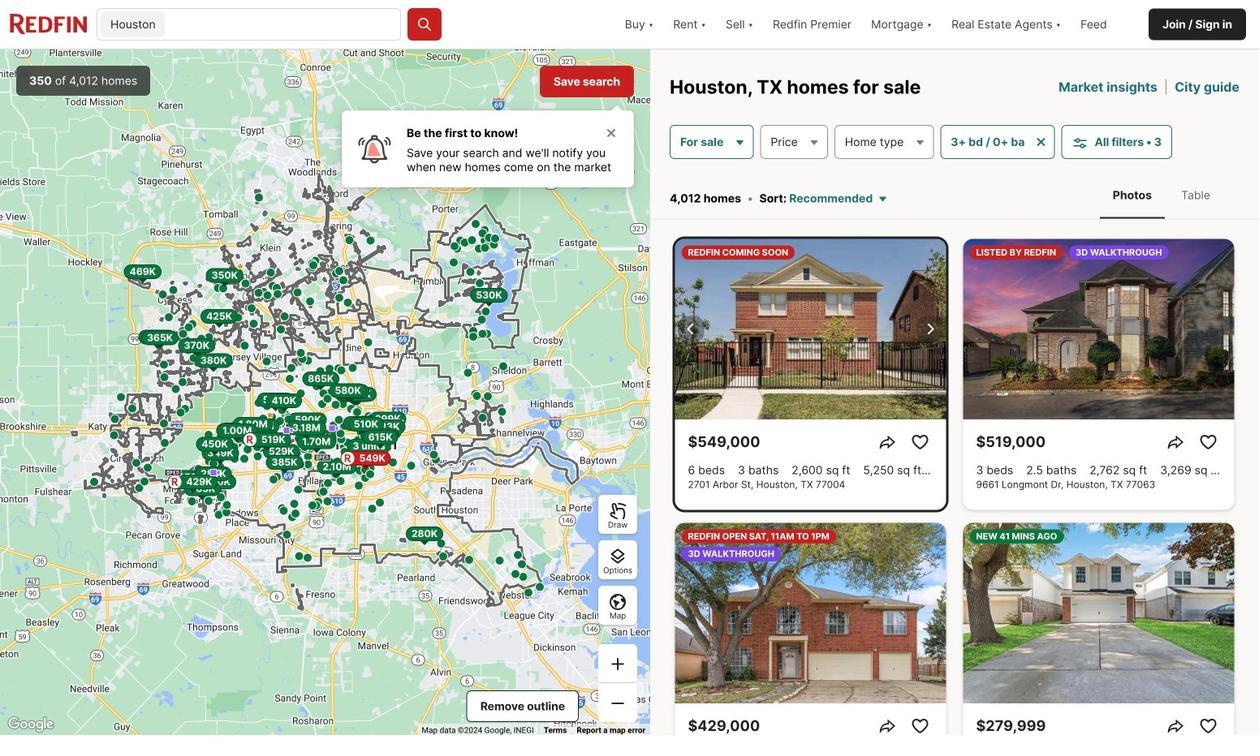 Task type: describe. For each thing, give the bounding box(es) containing it.
2 add home to favorites image from the top
[[1199, 717, 1218, 736]]

add home to favorites checkbox for the right share home icon
[[1196, 714, 1222, 736]]

1 add home to favorites image from the top
[[911, 433, 930, 452]]

submit search image
[[417, 16, 433, 32]]

next image
[[920, 320, 940, 339]]

google image
[[4, 715, 58, 736]]

1 horizontal spatial share home image
[[1166, 717, 1186, 736]]

add home to favorites checkbox for the top share home icon
[[907, 429, 933, 455]]

2 add home to favorites image from the top
[[911, 717, 930, 736]]



Task type: locate. For each thing, give the bounding box(es) containing it.
0 vertical spatial add home to favorites image
[[1199, 433, 1218, 452]]

None search field
[[169, 9, 400, 41]]

0 horizontal spatial share home image
[[878, 717, 898, 736]]

0 horizontal spatial share home image
[[878, 433, 898, 452]]

0 vertical spatial add home to favorites checkbox
[[907, 429, 933, 455]]

0 vertical spatial share home image
[[1166, 433, 1186, 452]]

share home image
[[878, 433, 898, 452], [1166, 717, 1186, 736]]

tab list
[[1084, 172, 1240, 219]]

add home to favorites image
[[1199, 433, 1218, 452], [1199, 717, 1218, 736]]

0 vertical spatial add home to favorites image
[[911, 433, 930, 452]]

share home image for 2nd add home to favorites image from the top
[[878, 717, 898, 736]]

toggle search results photos view tab
[[1100, 175, 1165, 215]]

1 add home to favorites checkbox from the top
[[907, 429, 933, 455]]

0 vertical spatial add home to favorites checkbox
[[1196, 429, 1222, 455]]

1 add home to favorites checkbox from the top
[[1196, 429, 1222, 455]]

1 vertical spatial add home to favorites checkbox
[[1196, 714, 1222, 736]]

add home to favorites checkbox for 2nd add home to favorites image from the top share home image
[[907, 714, 933, 736]]

add home to favorites checkbox for share home image associated with 2nd add home to favorites icon from the bottom
[[1196, 429, 1222, 455]]

1 vertical spatial share home image
[[1166, 717, 1186, 736]]

1 vertical spatial add home to favorites checkbox
[[907, 714, 933, 736]]

share home image for 2nd add home to favorites icon from the bottom
[[1166, 433, 1186, 452]]

2 add home to favorites checkbox from the top
[[1196, 714, 1222, 736]]

1 vertical spatial add home to favorites image
[[911, 717, 930, 736]]

map region
[[0, 50, 650, 736]]

1 vertical spatial share home image
[[878, 717, 898, 736]]

add home to favorites image
[[911, 433, 930, 452], [911, 717, 930, 736]]

previous image
[[682, 320, 701, 339]]

1 add home to favorites image from the top
[[1199, 433, 1218, 452]]

share home image
[[1166, 433, 1186, 452], [878, 717, 898, 736]]

1 horizontal spatial share home image
[[1166, 433, 1186, 452]]

Add home to favorites checkbox
[[907, 429, 933, 455], [907, 714, 933, 736]]

toggle search results table view tab
[[1168, 175, 1224, 215]]

0 vertical spatial share home image
[[878, 433, 898, 452]]

1 vertical spatial add home to favorites image
[[1199, 717, 1218, 736]]

2 add home to favorites checkbox from the top
[[907, 714, 933, 736]]

Add home to favorites checkbox
[[1196, 429, 1222, 455], [1196, 714, 1222, 736]]



Task type: vqa. For each thing, say whether or not it's contained in the screenshot.
tab list
yes



